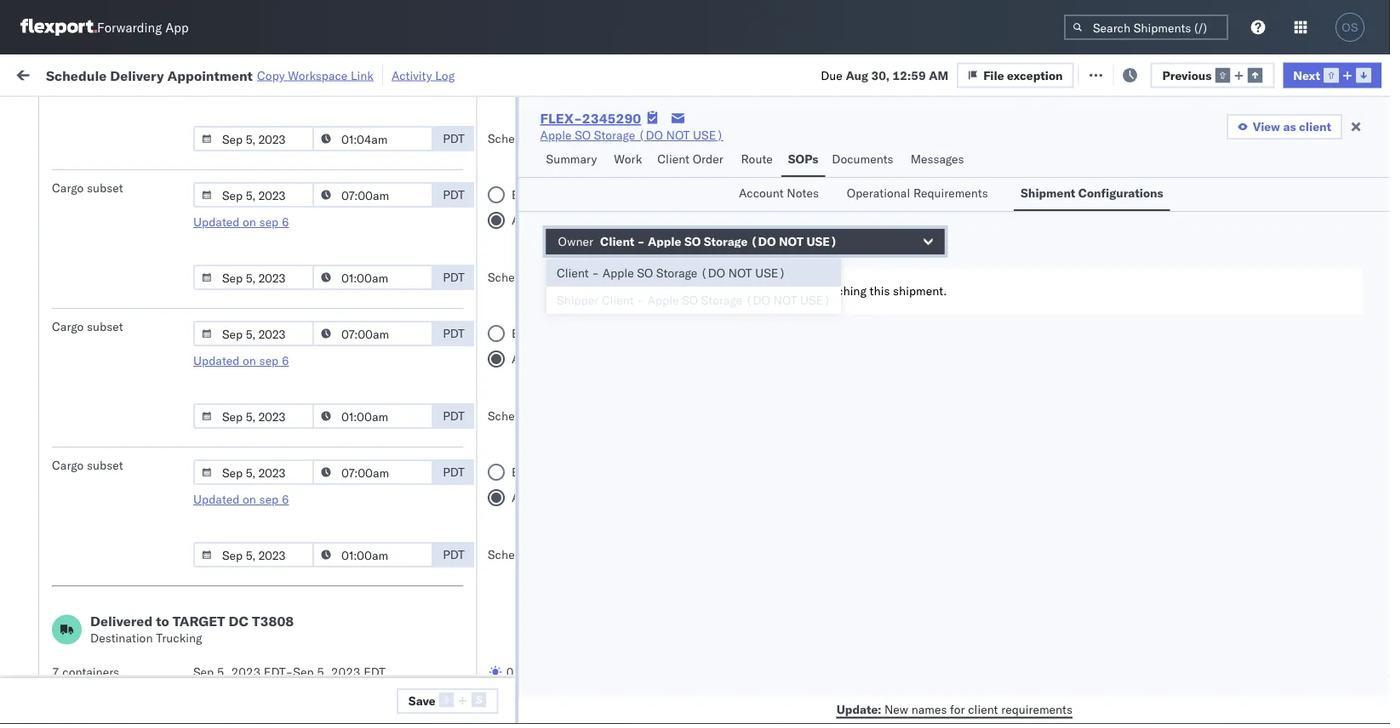 Task type: locate. For each thing, give the bounding box(es) containing it.
aug for 12:59 am mdt, aug 30, 2023
[[366, 649, 389, 664]]

2 ocean fcl from the top
[[521, 312, 581, 327]]

test for swarovski
[[804, 687, 827, 702]]

of right "bill"
[[162, 115, 173, 130]]

30, up save
[[391, 649, 410, 664]]

work right import
[[185, 66, 215, 81]]

scheduled for 2nd -- : -- -- text field from the top
[[488, 409, 545, 424]]

1 vertical spatial clearance
[[132, 565, 187, 580]]

numbers down container
[[1220, 146, 1262, 159]]

confirm up schiphol,
[[36, 453, 79, 468]]

1 vertical spatial aug
[[366, 162, 389, 177]]

schedule delivery appointment for the bottom the 'schedule delivery appointment' link
[[36, 649, 206, 663]]

schedule delivery appointment for the 'schedule delivery appointment' link to the middle
[[39, 386, 209, 401]]

1 vertical spatial cargo
[[52, 319, 84, 334]]

MMM D, YYYY text field
[[193, 126, 314, 152], [193, 182, 314, 208], [193, 265, 314, 290], [193, 404, 314, 429]]

8 ocean fcl from the top
[[521, 687, 581, 702]]

swarovski
[[889, 687, 943, 702]]

account up operational
[[830, 162, 875, 177]]

2 scheduled from the top
[[488, 270, 545, 285]]

app
[[165, 19, 189, 35]]

delivery down the confirm pickup from los angeles, ca button
[[93, 386, 136, 401]]

2 cargo subset from the top
[[52, 319, 123, 334]]

0 vertical spatial integration
[[743, 162, 801, 177]]

1 resize handle column header from the left
[[244, 132, 264, 725]]

3 air from the top
[[521, 237, 537, 252]]

2 test from the top
[[804, 687, 827, 702]]

to left the at the right top of page
[[749, 284, 760, 298]]

2 integration from the top
[[743, 687, 801, 702]]

client name button
[[623, 135, 717, 152]]

0 horizontal spatial work
[[185, 66, 215, 81]]

0 horizontal spatial flex-2345290
[[540, 110, 641, 127]]

1 6 from the top
[[282, 215, 289, 230]]

0 vertical spatial updated on sep 6 button
[[193, 215, 289, 230]]

3 6 from the top
[[282, 492, 289, 507]]

on for second mmm d, yyyy text field from the top of the page's -- : -- -- text box
[[243, 215, 256, 230]]

from inside schedule pickup from madrid– barajas airport, madrid, spain
[[132, 265, 157, 280]]

1 updated from the top
[[193, 215, 240, 230]]

risk
[[352, 66, 372, 81]]

1 mmm d, yyyy text field from the top
[[193, 321, 314, 347]]

estimated down shipper
[[512, 326, 566, 341]]

4 resize handle column header from the left
[[603, 132, 623, 725]]

storage up work button
[[594, 128, 635, 143]]

0 vertical spatial upload
[[39, 490, 78, 505]]

new
[[133, 677, 157, 692], [885, 702, 909, 717]]

2 vandelay from the left
[[743, 312, 792, 327]]

2345290 up work button
[[582, 110, 641, 127]]

mdt, for 12:59 am mdt, aug 30, 2023
[[333, 649, 363, 664]]

jun for 15,
[[366, 387, 385, 402]]

ca inside button
[[205, 311, 222, 326]]

work
[[185, 66, 215, 81], [614, 152, 642, 166]]

2 vertical spatial updated on sep 6
[[193, 492, 289, 507]]

am up sep 5, 2023 edt - sep 5, 2023 edt
[[310, 649, 330, 664]]

2 vertical spatial account
[[830, 687, 875, 702]]

sep for updated on sep 6 button corresponding to 2nd mmm d, yyyy text field from the bottom
[[259, 215, 279, 230]]

1 vertical spatial new
[[885, 702, 909, 717]]

vandelay
[[632, 312, 681, 327], [743, 312, 792, 327]]

clearance down the haarlemmermeer,
[[132, 490, 187, 505]]

0 vertical spatial sep
[[259, 215, 279, 230]]

haarlemmermeer,
[[90, 470, 187, 485]]

cargo subset up netherlands
[[52, 458, 123, 473]]

activity
[[392, 68, 432, 83]]

resize handle column header for the client name "button"
[[714, 132, 734, 725]]

1 horizontal spatial client
[[968, 702, 999, 717]]

1 -- : -- -- text field from the top
[[313, 265, 433, 290]]

12:59 down 4:00
[[274, 537, 307, 552]]

am for 10:58 am mdt, jul 26, 2023
[[310, 125, 330, 140]]

1 horizontal spatial to
[[749, 284, 760, 298]]

2 mmm d, yyyy text field from the top
[[193, 460, 314, 485]]

delivery down workitem button in the left of the page
[[86, 161, 130, 176]]

lading
[[176, 115, 212, 130]]

2 vertical spatial sep
[[259, 492, 279, 507]]

messages button
[[904, 144, 974, 177]]

1 updated on sep 6 button from the top
[[193, 215, 289, 230]]

pdt for fourth -- : -- -- text field
[[443, 465, 465, 480]]

numbers down the exception:
[[36, 132, 85, 147]]

1 vertical spatial documents
[[39, 507, 101, 522]]

1 vertical spatial subset
[[87, 319, 123, 334]]

2 updated on sep 6 from the top
[[193, 353, 289, 368]]

1:00 am mdt, sep 11, 2023
[[274, 574, 434, 589]]

sep down 3:59
[[259, 492, 279, 507]]

3:59 pm mdt, may 9, 2023
[[274, 462, 428, 477]]

2 vertical spatial updated on sep 6 button
[[193, 492, 289, 507]]

estimated down summary
[[512, 187, 566, 202]]

2 vertical spatial schedule pickup from los angeles, ca link
[[39, 602, 242, 636]]

sep 5, 2023 edt - sep 5, 2023 edt
[[193, 665, 386, 680]]

exception
[[1124, 66, 1180, 81], [1008, 67, 1063, 82]]

3 actual from the top
[[512, 491, 547, 505]]

client right as
[[1300, 119, 1332, 134]]

aug down 1:00 am mdt, sep 11, 2023
[[366, 649, 389, 664]]

-- : -- -- text field up 12:00 am mdt, aug 19, 2023
[[313, 126, 433, 152]]

3 mmm d, yyyy text field from the top
[[193, 265, 314, 290]]

consignee
[[714, 125, 771, 140], [743, 139, 792, 152]]

flex id button
[[904, 135, 1024, 152]]

-- : -- -- text field
[[313, 265, 433, 290], [313, 321, 433, 347], [313, 404, 433, 429], [313, 460, 433, 485], [313, 542, 433, 568]]

2 vertical spatial subset
[[87, 458, 123, 473]]

1 vertical spatial test
[[804, 687, 827, 702]]

schedule delivery appointment button down the confirm pickup from los angeles, ca button
[[39, 385, 209, 404]]

account notes button
[[732, 178, 830, 211]]

pdt for second mmm d, yyyy text field from the top of the page's -- : -- -- text box
[[443, 187, 465, 202]]

sep up 1:00 am mdt, sep 11, 2023
[[366, 537, 387, 552]]

3 schedule pickup from los angeles, ca from the top
[[39, 603, 230, 634]]

0 vertical spatial actual
[[512, 213, 547, 228]]

upload proof of delivery
[[39, 536, 171, 551]]

from for the schedule pickup from los angeles international airport link
[[132, 190, 157, 205]]

account down route button
[[739, 186, 784, 201]]

sep for updated on sep 6 button related to 1st mmm d, yyyy text field from the bottom of the page
[[259, 353, 279, 368]]

flex-2345290 button
[[913, 233, 1032, 257], [913, 233, 1032, 257]]

ca up 7
[[39, 620, 55, 634]]

3 updated on sep 6 from the top
[[193, 492, 289, 507]]

2 actual from the top
[[512, 352, 547, 367]]

1 pdt from the top
[[443, 131, 465, 146]]

apple so storage (do not use) up matching
[[743, 237, 926, 252]]

0 vertical spatial 6
[[282, 215, 289, 230]]

spain
[[172, 282, 203, 297]]

12:59 up 3:59
[[274, 387, 307, 402]]

1 updated on sep 6 from the top
[[193, 215, 289, 230]]

client inside "button"
[[632, 139, 659, 152]]

list box
[[547, 260, 841, 314]]

estimated for 5th -- : -- -- text field from the bottom
[[512, 187, 566, 202]]

to
[[749, 284, 760, 298], [156, 613, 169, 630]]

2 vertical spatial cargo
[[52, 458, 84, 473]]

studio
[[632, 275, 667, 290]]

5 pdt from the top
[[443, 409, 465, 424]]

delivery inside button
[[86, 161, 130, 176]]

4 unknown from the top
[[274, 425, 328, 439]]

11, down 9,
[[380, 499, 398, 514]]

storage up attached
[[704, 234, 748, 249]]

1 vertical spatial updated
[[193, 353, 240, 368]]

work button
[[607, 144, 651, 177]]

scheduled for second mmm d, yyyy text field from the top of the page's -- : -- -- text box
[[488, 270, 545, 285]]

delivery
[[110, 67, 164, 84], [86, 161, 130, 176], [89, 236, 133, 251], [93, 386, 136, 401], [127, 536, 171, 551], [89, 649, 133, 663]]

0 vertical spatial client
[[1300, 119, 1332, 134]]

0 vertical spatial 15,
[[388, 387, 407, 402]]

0 vertical spatial aug
[[846, 67, 869, 82]]

customs
[[81, 490, 129, 505], [81, 565, 129, 580]]

flexport. image
[[20, 19, 97, 36]]

11, for jun
[[380, 499, 398, 514]]

0 horizontal spatial client
[[784, 284, 814, 298]]

4 scheduled from the top
[[488, 548, 545, 563]]

3 pdt from the top
[[443, 270, 465, 285]]

os
[[1342, 21, 1359, 34]]

schedule delivery appointment link down destination
[[36, 648, 206, 665]]

12:59 left mst,
[[274, 350, 307, 364]]

2 cargo from the top
[[52, 319, 84, 334]]

0 vertical spatial airport
[[111, 207, 149, 222]]

airport inside confirm pickup from amsterdam airport schiphol, haarlemmermeer, netherlands
[[215, 453, 253, 468]]

8 ocean from the top
[[521, 612, 556, 627]]

12:59 up sep 5, 2023 edt - sep 5, 2023 edt
[[274, 649, 307, 664]]

6 pdt from the top
[[443, 465, 465, 480]]

am right 12:00
[[310, 162, 330, 177]]

filtered by:
[[17, 104, 78, 119]]

file up flex id button on the top of the page
[[984, 67, 1005, 82]]

7 containers
[[52, 665, 119, 680]]

11, down "12:59 am mdt, sep 15, 2023"
[[383, 574, 401, 589]]

client down "flex-2248852"
[[968, 702, 999, 717]]

2 vertical spatial mmm d, yyyy text field
[[193, 542, 314, 568]]

t3808
[[252, 613, 294, 630]]

3 sep from the top
[[259, 492, 279, 507]]

2 vertical spatial schedule delivery appointment link
[[36, 648, 206, 665]]

deadline button
[[266, 135, 436, 152]]

-- : -- -- text field
[[313, 126, 433, 152], [313, 182, 433, 208]]

2 -- : -- -- text field from the top
[[313, 182, 433, 208]]

cargo up netherlands
[[52, 458, 84, 473]]

appointment for the bottom the 'schedule delivery appointment' link
[[136, 649, 206, 663]]

1 horizontal spatial vandelay
[[743, 312, 792, 327]]

/
[[209, 677, 217, 692]]

0 vertical spatial 30,
[[872, 67, 890, 82]]

account up update:
[[830, 687, 875, 702]]

0 horizontal spatial of
[[113, 536, 124, 551]]

1 vertical spatial integration
[[743, 687, 801, 702]]

1 horizontal spatial 5,
[[317, 665, 328, 680]]

mdt, for 10:58 am mdt, jul 26, 2023
[[333, 125, 363, 140]]

1 vertical spatial sep
[[259, 353, 279, 368]]

1 integration from the top
[[743, 162, 801, 177]]

0 horizontal spatial 30,
[[391, 649, 410, 664]]

pickup inside confirm pickup from amsterdam airport schiphol, haarlemmermeer, netherlands
[[82, 453, 119, 468]]

test for suitsupply
[[804, 162, 827, 177]]

schedule inside schedule pickup from madrid– barajas airport, madrid, spain
[[39, 265, 90, 280]]

2345290 down '1857563' at the right top of the page
[[977, 237, 1029, 252]]

ca down schedule pickup from madrid– barajas airport, madrid, spain link
[[205, 311, 222, 326]]

flex-2318555 button
[[913, 158, 1032, 182], [913, 158, 1032, 182]]

flex-1857563 button
[[913, 195, 1032, 219], [913, 195, 1032, 219]]

vandelay down "procedures"
[[632, 312, 681, 327]]

numbers
[[36, 132, 85, 147], [1220, 146, 1262, 159]]

los down the confirm pickup from los angeles, ca button
[[161, 340, 180, 355]]

upload down upload proof of delivery
[[39, 565, 78, 580]]

pickup inside the confirm pickup from new york, ny / newark, nj
[[65, 677, 102, 692]]

1 vertical spatial customs
[[81, 565, 129, 580]]

1 vertical spatial schedule delivery appointment
[[39, 386, 209, 401]]

am for 12:59 am mdt, jun 15, 2023
[[310, 387, 330, 402]]

0 vertical spatial updated on sep 6
[[193, 215, 289, 230]]

0 vertical spatial 11,
[[380, 499, 398, 514]]

(0)
[[276, 66, 298, 81]]

0 vertical spatial test
[[804, 162, 827, 177]]

sops
[[788, 152, 819, 166]]

0 vertical spatial work
[[185, 66, 215, 81]]

schedule delivery appointment
[[36, 236, 206, 251], [39, 386, 209, 401], [36, 649, 206, 663]]

apparel
[[670, 275, 712, 290]]

actual for first -- : -- -- text field from the bottom of the page
[[512, 491, 547, 505]]

10 resize handle column header from the left
[[1360, 132, 1380, 725]]

am for 1:00 am mdt, sep 11, 2023
[[303, 574, 323, 589]]

0 vertical spatial clearance
[[132, 490, 187, 505]]

mdt, for 12:59 am mdt, sep 15, 2023
[[333, 537, 363, 552]]

upload inside button
[[39, 565, 78, 580]]

1 vertical spatial account
[[739, 186, 784, 201]]

next button
[[1284, 62, 1382, 88]]

0 horizontal spatial new
[[133, 677, 157, 692]]

requirements
[[1002, 702, 1073, 717]]

jun down feb at the left
[[366, 387, 385, 402]]

from for first schedule pickup from los angeles, ca 'link' from the bottom of the page
[[132, 603, 157, 617]]

7 resize handle column header from the left
[[1020, 132, 1041, 725]]

3 updated from the top
[[193, 492, 240, 507]]

confirm down barajas
[[19, 311, 62, 326]]

am down 12:59 am mst, feb 28, 2023
[[310, 387, 330, 402]]

flex-2345290 link
[[540, 110, 641, 127]]

as
[[1284, 119, 1297, 134]]

1 horizontal spatial flex-2345290
[[940, 237, 1029, 252]]

0 vertical spatial of
[[162, 115, 173, 130]]

am for 12:59 am mst, feb 28, 2023
[[310, 350, 330, 364]]

0 vertical spatial mmm d, yyyy text field
[[193, 321, 314, 347]]

2 updated on sep 6 button from the top
[[193, 353, 289, 368]]

8 resize handle column header from the left
[[1191, 132, 1211, 725]]

pickup inside button
[[65, 311, 102, 326]]

2023 for 12:00 am mdt, aug 19, 2023
[[413, 162, 442, 177]]

confirm
[[39, 161, 83, 176], [19, 311, 62, 326], [36, 453, 79, 468], [19, 677, 62, 692]]

sep down 12:59 am mdt, aug 30, 2023
[[293, 665, 314, 680]]

6 resize handle column header from the left
[[884, 132, 904, 725]]

pdt for 5th -- : -- -- text field from the bottom
[[443, 270, 465, 285]]

edt down t3808
[[264, 665, 286, 680]]

newark,
[[19, 695, 63, 709]]

summary button
[[540, 144, 607, 177]]

on
[[416, 66, 430, 81], [243, 215, 256, 230], [243, 353, 256, 368], [243, 492, 256, 507]]

6 down 12:00
[[282, 215, 289, 230]]

1 horizontal spatial numbers
[[1220, 146, 1262, 159]]

1 vertical spatial schedule pickup from los angeles, ca
[[39, 415, 230, 447]]

from inside the confirm pickup from new york, ny / newark, nj
[[105, 677, 130, 692]]

4:00
[[274, 499, 300, 514]]

6 left mst,
[[282, 353, 289, 368]]

upload customs clearance documents up upload proof of delivery
[[39, 490, 187, 522]]

pm for 4:00
[[303, 499, 322, 514]]

schedule pickup from los angeles, ca link down upload customs clearance documents button
[[39, 602, 242, 636]]

2 mmm d, yyyy text field from the top
[[193, 182, 314, 208]]

confirm pickup from new york, ny / newark, nj link
[[19, 677, 245, 711]]

confirm inside the confirm pickup from new york, ny / newark, nj
[[19, 677, 62, 692]]

0 horizontal spatial 5,
[[217, 665, 228, 680]]

forwarding app link
[[20, 19, 189, 36]]

2 vertical spatial updated
[[193, 492, 240, 507]]

1 vertical spatial estimated
[[512, 326, 566, 341]]

3 mmm d, yyyy text field from the top
[[193, 542, 314, 568]]

0 vertical spatial estimated
[[512, 187, 566, 202]]

at
[[338, 66, 349, 81]]

5, down 12:59 am mdt, aug 30, 2023
[[317, 665, 328, 680]]

1 vertical spatial 15,
[[390, 537, 409, 552]]

0 horizontal spatial file
[[984, 67, 1005, 82]]

am down 4:00 pm mdt, jun 11, 2023
[[310, 537, 330, 552]]

names
[[912, 702, 947, 717]]

am
[[929, 67, 949, 82], [310, 125, 330, 140], [310, 162, 330, 177], [310, 350, 330, 364], [310, 387, 330, 402], [310, 537, 330, 552], [303, 574, 323, 589], [310, 649, 330, 664]]

1 vandelay from the left
[[632, 312, 681, 327]]

schedule pickup from los angeles, ca up the haarlemmermeer,
[[39, 415, 230, 447]]

flex-2248852
[[940, 687, 1029, 702]]

storage down the apparel
[[702, 293, 743, 308]]

7 pdt from the top
[[443, 548, 465, 563]]

mdt, left jul
[[333, 125, 363, 140]]

2 unknown from the top
[[274, 275, 328, 290]]

resize handle column header for container numbers button
[[1301, 132, 1322, 725]]

2 sep from the top
[[259, 353, 279, 368]]

sep down 12:00
[[259, 215, 279, 230]]

1 vertical spatial updated on sep 6
[[193, 353, 289, 368]]

MMM D, YYYY text field
[[193, 321, 314, 347], [193, 460, 314, 485], [193, 542, 314, 568]]

mdt, for 3:59 pm mdt, may 9, 2023
[[325, 462, 355, 477]]

to inside delivered to target dc t3808 destination trucking
[[156, 613, 169, 630]]

7 ocean fcl from the top
[[521, 612, 581, 627]]

numbers inside exception: missing bill of lading numbers
[[36, 132, 85, 147]]

0 vertical spatial schedule pickup from los angeles, ca
[[39, 340, 230, 372]]

7 air from the top
[[521, 649, 537, 664]]

may
[[358, 462, 381, 477]]

aug
[[846, 67, 869, 82], [366, 162, 389, 177], [366, 649, 389, 664]]

1 vertical spatial 30,
[[391, 649, 410, 664]]

0 vertical spatial -- : -- -- text field
[[313, 126, 433, 152]]

2 updated from the top
[[193, 353, 240, 368]]

28,
[[389, 350, 407, 364]]

4 fcl from the top
[[559, 425, 581, 439]]

to up trucking
[[156, 613, 169, 630]]

5 -- : -- -- text field from the top
[[313, 542, 433, 568]]

updated down angeles
[[193, 215, 240, 230]]

3 estimated from the top
[[512, 465, 566, 480]]

0 vertical spatial jun
[[366, 387, 385, 402]]

name
[[662, 139, 689, 152]]

from inside confirm pickup from amsterdam airport schiphol, haarlemmermeer, netherlands
[[122, 453, 147, 468]]

resize handle column header
[[244, 132, 264, 725], [433, 132, 453, 725], [492, 132, 513, 725], [603, 132, 623, 725], [714, 132, 734, 725], [884, 132, 904, 725], [1020, 132, 1041, 725], [1191, 132, 1211, 725], [1301, 132, 1322, 725], [1360, 132, 1380, 725]]

los left angeles
[[161, 190, 180, 205]]

1 subset from the top
[[87, 181, 123, 195]]

1 cargo from the top
[[52, 181, 84, 195]]

3 unknown from the top
[[274, 312, 328, 327]]

205
[[391, 66, 413, 81]]

2 clearance from the top
[[132, 565, 187, 580]]

-- : -- -- text field for 1st mmm d, yyyy text field from the top
[[313, 126, 433, 152]]

schedule delivery appointment down the confirm pickup from los angeles, ca button
[[39, 386, 209, 401]]

edt down 12:59 am mdt, aug 30, 2023
[[364, 665, 386, 680]]

documents up operational
[[832, 152, 894, 166]]

consignee inside consignee "button"
[[743, 139, 792, 152]]

(do
[[639, 128, 663, 143], [751, 234, 776, 249], [730, 237, 755, 252], [841, 237, 865, 252], [701, 266, 726, 281], [746, 293, 771, 308]]

update: new names for client requirements
[[837, 702, 1073, 717]]

aug left 19,
[[366, 162, 389, 177]]

new left york,
[[133, 677, 157, 692]]

apple so storage (do not use) link
[[540, 127, 724, 144]]

los inside schedule pickup from los angeles international airport
[[161, 190, 180, 205]]

1 vertical spatial 11,
[[383, 574, 401, 589]]

1 vertical spatial 6
[[282, 353, 289, 368]]

0
[[506, 665, 514, 680]]

1 horizontal spatial 30,
[[872, 67, 890, 82]]

3 updated on sep 6 button from the top
[[193, 492, 289, 507]]

1 horizontal spatial file
[[1101, 66, 1121, 81]]

resize handle column header for the deadline button
[[433, 132, 453, 725]]

am for 12:59 am mdt, sep 15, 2023
[[310, 537, 330, 552]]

subset for 1st mmm d, yyyy text field from the bottom of the page
[[87, 319, 123, 334]]

scheduled
[[488, 131, 545, 146], [488, 270, 545, 285], [488, 409, 545, 424], [488, 548, 545, 563]]

1 horizontal spatial of
[[162, 115, 173, 130]]

1 test from the top
[[804, 162, 827, 177]]

8 fcl from the top
[[559, 687, 581, 702]]

1 vertical spatial 2345290
[[977, 237, 1029, 252]]

subset for 2nd mmm d, yyyy text field from the bottom
[[87, 181, 123, 195]]

mmm d, yyyy text field for updated on sep 6 button related to 1st mmm d, yyyy text field from the bottom of the page
[[193, 321, 314, 347]]

am right 10:58
[[310, 125, 330, 140]]

lcl
[[559, 387, 580, 402]]

file down 'search shipments (/)' text box
[[1101, 66, 1121, 81]]

documents button
[[825, 144, 904, 177]]

1 horizontal spatial new
[[885, 702, 909, 717]]

2 vertical spatial estimated
[[512, 465, 566, 480]]

pdt for 1st mmm d, yyyy text field from the top -- : -- -- text box
[[443, 131, 465, 146]]

2023 for 12:59 am mdt, jun 15, 2023
[[410, 387, 439, 402]]

1 upload customs clearance documents link from the top
[[39, 489, 242, 523]]

mmm d, yyyy text field up 1:00
[[193, 542, 314, 568]]

15, for jun
[[388, 387, 407, 402]]

sep for third updated on sep 6 button from the top
[[259, 492, 279, 507]]

of inside exception: missing bill of lading numbers
[[162, 115, 173, 130]]

updated for 3rd -- : -- -- text field from the bottom of the page
[[193, 353, 240, 368]]

confirm inside confirm pickup from amsterdam airport schiphol, haarlemmermeer, netherlands
[[36, 453, 79, 468]]

0 vertical spatial new
[[133, 677, 157, 692]]

am right 1:00
[[303, 574, 323, 589]]

1 schedule pickup from los angeles, ca from the top
[[39, 340, 230, 372]]

1 upload from the top
[[39, 490, 78, 505]]

client order button
[[651, 144, 735, 177]]

4 air from the top
[[521, 275, 537, 290]]

aug right due
[[846, 67, 869, 82]]

airport right "international"
[[111, 207, 149, 222]]

am for 12:59 am mdt, aug 30, 2023
[[310, 649, 330, 664]]

from inside button
[[105, 311, 130, 326]]

appointment for the 'schedule delivery appointment' link to the top
[[136, 236, 206, 251]]

are
[[597, 284, 614, 298]]

6 for third updated on sep 6 button from the top
[[282, 492, 289, 507]]

mdt, left may
[[325, 462, 355, 477]]

client - apple so storage (do not use)
[[557, 266, 786, 281]]

schedule delivery appointment link up schedule pickup from madrid– barajas airport, madrid, spain
[[36, 235, 206, 253]]

schedule pickup from los angeles, ca link down the confirm pickup from los angeles, ca button
[[39, 339, 242, 373]]

1 estimated from the top
[[512, 187, 566, 202]]

estimated down 'ocean lcl'
[[512, 465, 566, 480]]

6 ocean from the top
[[521, 499, 556, 514]]

5 ocean from the top
[[521, 425, 556, 439]]

4 pdt from the top
[[443, 326, 465, 341]]

1 vertical spatial schedule delivery appointment link
[[39, 385, 209, 402]]

0 horizontal spatial numbers
[[36, 132, 85, 147]]

1 vertical spatial upload
[[39, 536, 78, 551]]

1 vertical spatial jun
[[358, 499, 377, 514]]

cargo subset down airport,
[[52, 319, 123, 334]]

10:58
[[274, 125, 307, 140]]

2 resize handle column header from the left
[[433, 132, 453, 725]]

pickup inside schedule pickup from madrid– barajas airport, madrid, spain
[[93, 265, 129, 280]]

schedule pickup from los angeles, ca down upload customs clearance documents button
[[39, 603, 230, 634]]

1 horizontal spatial work
[[614, 152, 642, 166]]

7 ocean from the top
[[521, 574, 556, 589]]

new inside the confirm pickup from new york, ny / newark, nj
[[133, 677, 157, 692]]

proof
[[81, 536, 110, 551]]

owner client - apple so storage (do not use)
[[558, 234, 838, 249]]

1 ocean fcl from the top
[[521, 125, 581, 140]]

upload customs clearance documents link up delivered
[[39, 564, 242, 598]]

0 vertical spatial cargo subset
[[52, 181, 123, 195]]

pickup for the confirm pickup from amsterdam airport schiphol, haarlemmermeer, netherlands link
[[82, 453, 119, 468]]

flex- for --
[[940, 200, 977, 215]]

2 6 from the top
[[282, 353, 289, 368]]

configurations
[[1079, 186, 1164, 201]]

updated down amsterdam
[[193, 492, 240, 507]]

0 vertical spatial subset
[[87, 181, 123, 195]]

0 vertical spatial account
[[830, 162, 875, 177]]

from for 3rd schedule pickup from los angeles, ca 'link' from the bottom
[[132, 340, 157, 355]]

upload customs clearance documents link down the haarlemmermeer,
[[39, 489, 242, 523]]

1:00
[[274, 574, 300, 589]]

schedule delivery appointment link
[[36, 235, 206, 253], [39, 385, 209, 402], [36, 648, 206, 665]]

0 vertical spatial upload customs clearance documents link
[[39, 489, 242, 523]]

pm right 3:59
[[303, 462, 322, 477]]

updated on sep 6 button for 1st mmm d, yyyy text field from the bottom of the page
[[193, 353, 289, 368]]

3 subset from the top
[[87, 458, 123, 473]]

2 vertical spatial 6
[[282, 492, 289, 507]]

storage up matching
[[796, 237, 838, 252]]

2023 for 12:59 am mdt, sep 15, 2023
[[412, 537, 441, 552]]

0 horizontal spatial edt
[[264, 665, 286, 680]]

client for order
[[658, 152, 690, 166]]

pickup for 3rd schedule pickup from los angeles, ca 'link' from the bottom
[[93, 340, 129, 355]]

3 resize handle column header from the left
[[492, 132, 513, 725]]

mdt, down the deadline button
[[333, 162, 363, 177]]

mmm d, yyyy text field up 4:00
[[193, 460, 314, 485]]

4 ocean from the top
[[521, 387, 556, 402]]

11,
[[380, 499, 398, 514], [383, 574, 401, 589]]

2023 for 3:59 pm mdt, may 9, 2023
[[398, 462, 428, 477]]

cargo
[[52, 181, 84, 195], [52, 319, 84, 334], [52, 458, 84, 473]]

shipper client - apple so storage (do not use)
[[557, 293, 831, 308]]

client right the at the right top of page
[[784, 284, 814, 298]]

pickup inside schedule pickup from los angeles international airport
[[93, 190, 129, 205]]

destination
[[90, 631, 153, 646]]

apple so storage (do not use) up attached
[[632, 237, 815, 252]]

mmm d, yyyy text field for third updated on sep 6 button from the top
[[193, 460, 314, 485]]

message
[[228, 66, 276, 81]]

schedule delivery appointment button down destination
[[36, 648, 206, 666]]

5 resize handle column header from the left
[[714, 132, 734, 725]]

0 vertical spatial updated
[[193, 215, 240, 230]]

6 fcl from the top
[[559, 574, 581, 589]]

0 vertical spatial pm
[[303, 462, 322, 477]]

cargo for 2nd mmm d, yyyy text field from the bottom
[[52, 181, 84, 195]]

2 pm from the top
[[303, 499, 322, 514]]

2 horizontal spatial client
[[1300, 119, 1332, 134]]

confirm for confirm delivery
[[39, 161, 83, 176]]

0 vertical spatial documents
[[832, 152, 894, 166]]

cargo for 1st mmm d, yyyy text field from the bottom of the page
[[52, 319, 84, 334]]

1 vertical spatial of
[[113, 536, 124, 551]]

estimated for first -- : -- -- text field from the bottom of the page
[[512, 465, 566, 480]]

1 unknown from the top
[[274, 200, 328, 215]]

confirm for confirm pickup from new york, ny / newark, nj
[[19, 677, 62, 692]]

file
[[1101, 66, 1121, 81], [984, 67, 1005, 82]]

customs inside button
[[81, 565, 129, 580]]

from inside schedule pickup from los angeles international airport
[[132, 190, 157, 205]]

client inside button
[[658, 152, 690, 166]]



Task type: describe. For each thing, give the bounding box(es) containing it.
containers
[[62, 665, 119, 680]]

0 suggested dates
[[506, 665, 605, 680]]

resize handle column header for workitem button in the left of the page
[[244, 132, 264, 725]]

copy workspace link button
[[257, 68, 374, 83]]

barajas
[[39, 282, 80, 297]]

0 vertical spatial flex-2345290
[[540, 110, 641, 127]]

2023 down 12:59 am mdt, aug 30, 2023
[[331, 665, 361, 680]]

link
[[351, 68, 374, 83]]

2 schedule pickup from los angeles, ca link from the top
[[39, 414, 242, 448]]

1 vertical spatial schedule delivery appointment button
[[39, 385, 209, 404]]

6 for updated on sep 6 button related to 1st mmm d, yyyy text field from the bottom of the page
[[282, 353, 289, 368]]

1 vertical spatial flex-2345290
[[940, 237, 1029, 252]]

1 vertical spatial work
[[614, 152, 642, 166]]

ca up schiphol,
[[39, 432, 55, 447]]

5 ocean fcl from the top
[[521, 499, 581, 514]]

2 ocean from the top
[[521, 312, 556, 327]]

owner
[[558, 234, 594, 249]]

schedule inside schedule pickup from los angeles international airport
[[39, 190, 90, 205]]

confirm pickup from los angeles, ca button
[[19, 310, 222, 329]]

pickup for second schedule pickup from los angeles, ca 'link' from the bottom of the page
[[93, 415, 129, 430]]

4:00 pm mdt, jun 11, 2023
[[274, 499, 431, 514]]

0 vertical spatial schedule delivery appointment link
[[36, 235, 206, 253]]

notes
[[787, 186, 819, 201]]

account for integration test account - suitsupply
[[830, 162, 875, 177]]

airport inside schedule pickup from los angeles international airport
[[111, 207, 149, 222]]

3 cargo from the top
[[52, 458, 84, 473]]

2023 for 1:00 am mdt, sep 11, 2023
[[404, 574, 434, 589]]

from for the confirm pickup from amsterdam airport schiphol, haarlemmermeer, netherlands link
[[122, 453, 147, 468]]

1 horizontal spatial exception
[[1124, 66, 1180, 81]]

target
[[173, 613, 225, 630]]

there are no procedures attached to the client matching this shipment.
[[563, 284, 947, 298]]

unknown for studio apparel
[[274, 275, 328, 290]]

appointment for the 'schedule delivery appointment' link to the middle
[[139, 386, 209, 401]]

10:58 am mdt, jul 26, 2023
[[274, 125, 436, 140]]

updated on sep 6 for updated on sep 6 button related to 1st mmm d, yyyy text field from the bottom of the page
[[193, 353, 289, 368]]

12:59 am mdt, aug 30, 2023
[[274, 649, 442, 664]]

vandelay for vandelay
[[632, 312, 681, 327]]

9,
[[384, 462, 395, 477]]

2023 for 12:59 am mst, feb 28, 2023
[[410, 350, 440, 364]]

2 schedule pickup from los angeles, ca from the top
[[39, 415, 230, 447]]

2023 right the /
[[231, 665, 261, 680]]

0 vertical spatial 2345290
[[582, 110, 641, 127]]

4 ocean fcl from the top
[[521, 425, 581, 439]]

ca right "shipment"
[[1121, 200, 1138, 215]]

3 ocean from the top
[[521, 350, 556, 364]]

confirm for confirm pickup from los angeles, ca
[[19, 311, 62, 326]]

flex- for integration test account - swarovski
[[940, 687, 977, 702]]

numbers inside container numbers
[[1220, 146, 1262, 159]]

2023 for 4:00 pm mdt, jun 11, 2023
[[401, 499, 431, 514]]

jun for 11,
[[358, 499, 377, 514]]

schedule pickup from madrid– barajas airport, madrid, spain link
[[39, 264, 242, 298]]

id
[[935, 139, 945, 152]]

flex- for apple so storage (do not use)
[[940, 237, 977, 252]]

5 fcl from the top
[[559, 499, 581, 514]]

unknown for ac ram
[[274, 200, 328, 215]]

1 cargo subset from the top
[[52, 181, 123, 195]]

angeles
[[183, 190, 226, 205]]

los angeles, ca
[[1049, 200, 1138, 215]]

amsterdam
[[150, 453, 212, 468]]

on for fourth -- : -- -- text field
[[243, 492, 256, 507]]

1 air from the top
[[521, 162, 537, 177]]

matching
[[817, 284, 867, 298]]

2248852
[[977, 687, 1029, 702]]

thailand
[[1103, 687, 1150, 702]]

4 mmm d, yyyy text field from the top
[[193, 404, 314, 429]]

mode button
[[513, 135, 606, 152]]

shipment configurations
[[1021, 186, 1164, 201]]

delivery down destination
[[89, 649, 133, 663]]

pdt for 2nd -- : -- -- text field from the top
[[443, 326, 465, 341]]

vandelay west
[[743, 312, 822, 327]]

integration for integration test account - swarovski
[[743, 687, 801, 702]]

4 -- : -- -- text field from the top
[[313, 460, 433, 485]]

workspace
[[288, 68, 348, 83]]

no
[[617, 284, 631, 298]]

2 vertical spatial schedule delivery appointment button
[[36, 648, 206, 666]]

copy
[[257, 68, 285, 83]]

pdt for 3rd -- : -- -- text field from the bottom of the page
[[443, 409, 465, 424]]

flexport demo consignee
[[632, 125, 771, 140]]

shipment configurations button
[[1014, 178, 1171, 211]]

list box containing client - apple so storage (do not use)
[[547, 260, 841, 314]]

route
[[741, 152, 773, 166]]

12:59 for 12:59 am mst, feb 28, 2023
[[274, 350, 307, 364]]

flex-1857563
[[940, 200, 1029, 215]]

1 schedule pickup from los angeles, ca link from the top
[[39, 339, 242, 373]]

3 -- : -- -- text field from the top
[[313, 404, 433, 429]]

flex- for integration test account - suitsupply
[[940, 162, 977, 177]]

documents inside 'button'
[[832, 152, 894, 166]]

vandelay for vandelay west
[[743, 312, 792, 327]]

schedule delivery appointment for the 'schedule delivery appointment' link to the top
[[36, 236, 206, 251]]

pickup for confirm pickup from new york, ny / newark, nj link
[[65, 677, 102, 692]]

clearance inside button
[[132, 565, 187, 580]]

los inside button
[[133, 311, 152, 326]]

7 fcl from the top
[[559, 612, 581, 627]]

previous button
[[1151, 62, 1275, 88]]

from for confirm pickup from new york, ny / newark, nj link
[[105, 677, 130, 692]]

next
[[1294, 67, 1321, 82]]

ca down barajas
[[39, 357, 55, 372]]

client inside button
[[1300, 119, 1332, 134]]

angeles, inside button
[[155, 311, 202, 326]]

3 fcl from the top
[[559, 350, 581, 364]]

2 edt from the left
[[364, 665, 386, 680]]

1857563
[[977, 200, 1029, 215]]

mdt, for 4:00 pm mdt, jun 11, 2023
[[325, 499, 355, 514]]

jul
[[366, 125, 382, 140]]

mdt, for 12:59 am mdt, jun 15, 2023
[[333, 387, 363, 402]]

resize handle column header for "mode" button
[[603, 132, 623, 725]]

am for 12:00 am mdt, aug 19, 2023
[[310, 162, 330, 177]]

due
[[821, 67, 843, 82]]

account inside button
[[739, 186, 784, 201]]

activity log button
[[392, 65, 455, 86]]

from for confirm pickup from los angeles, ca link
[[105, 311, 130, 326]]

gvcu5265864
[[1220, 686, 1303, 701]]

759 at risk
[[313, 66, 372, 81]]

confirm delivery
[[39, 161, 130, 176]]

schedule pickup from los angeles international airport link
[[39, 189, 242, 224]]

2 fcl from the top
[[559, 312, 581, 327]]

message (0)
[[228, 66, 298, 81]]

madrid,
[[127, 282, 169, 297]]

upload customs clearance documents button
[[39, 564, 242, 600]]

activity log
[[392, 68, 455, 83]]

mdt, for 1:00 am mdt, sep 11, 2023
[[326, 574, 356, 589]]

exception: missing bill of lading numbers button
[[36, 115, 255, 150]]

china
[[1107, 312, 1138, 327]]

international
[[39, 207, 108, 222]]

aug for 12:00 am mdt, aug 19, 2023
[[366, 162, 389, 177]]

confirm pickup from new york, ny / newark, nj
[[19, 677, 217, 709]]

15, for sep
[[390, 537, 409, 552]]

view as client button
[[1227, 114, 1343, 140]]

1662119
[[977, 312, 1029, 327]]

Search Work text field
[[819, 61, 1004, 86]]

2 air from the top
[[521, 200, 537, 215]]

scheduled for fourth -- : -- -- text field
[[488, 548, 545, 563]]

3 ocean fcl from the top
[[521, 350, 581, 364]]

9 ocean from the top
[[521, 687, 556, 702]]

snooze
[[462, 139, 495, 152]]

filtered
[[17, 104, 58, 119]]

12:59 up the flex
[[893, 67, 926, 82]]

12:59 am mdt, sep 15, 2023
[[274, 537, 441, 552]]

1 edt from the left
[[264, 665, 286, 680]]

2 vertical spatial client
[[968, 702, 999, 717]]

confirm pickup from los angeles, ca link
[[19, 310, 222, 327]]

los up trucking
[[161, 603, 180, 617]]

confirm for confirm pickup from amsterdam airport schiphol, haarlemmermeer, netherlands
[[36, 453, 79, 468]]

6 air from the top
[[521, 537, 537, 552]]

integration for integration test account - suitsupply
[[743, 162, 801, 177]]

order
[[693, 152, 724, 166]]

1 5, from the left
[[217, 665, 228, 680]]

view
[[1253, 119, 1281, 134]]

from for second schedule pickup from los angeles, ca 'link' from the bottom of the page
[[132, 415, 157, 430]]

delivery down forwarding app
[[110, 67, 164, 84]]

1 clearance from the top
[[132, 490, 187, 505]]

Search Shipments (/) text field
[[1065, 14, 1229, 40]]

schedule pickup from los angeles international airport
[[39, 190, 226, 222]]

updated on sep 6 for updated on sep 6 button corresponding to 2nd mmm d, yyyy text field from the bottom
[[193, 215, 289, 230]]

dates
[[575, 665, 605, 680]]

ac
[[632, 200, 648, 215]]

shipper
[[557, 293, 599, 308]]

19,
[[391, 162, 410, 177]]

sep down "12:59 am mdt, sep 15, 2023"
[[358, 574, 380, 589]]

apple so storage (do not use) up work button
[[540, 128, 724, 143]]

estimated for 3rd -- : -- -- text field from the bottom of the page
[[512, 326, 566, 341]]

updated on sep 6 for third updated on sep 6 button from the top
[[193, 492, 289, 507]]

2 upload customs clearance documents link from the top
[[39, 564, 242, 598]]

5 unknown from the top
[[274, 612, 328, 627]]

storage up "procedures"
[[657, 266, 698, 281]]

there
[[563, 284, 594, 298]]

los right '1857563' at the right top of the page
[[1049, 200, 1068, 215]]

actual for 5th -- : -- -- text field from the bottom
[[512, 213, 547, 228]]

track
[[433, 66, 461, 81]]

2318555
[[977, 162, 1029, 177]]

1 upload customs clearance documents from the top
[[39, 490, 187, 522]]

delivered to target dc t3808 destination trucking
[[90, 613, 294, 646]]

11, for sep
[[383, 574, 401, 589]]

6 ocean fcl from the top
[[521, 574, 581, 589]]

sep right york,
[[193, 665, 214, 680]]

0 vertical spatial to
[[749, 284, 760, 298]]

client name
[[632, 139, 689, 152]]

mdt, for 12:00 am mdt, aug 19, 2023
[[333, 162, 363, 177]]

documents inside button
[[39, 582, 101, 597]]

3:59
[[274, 462, 300, 477]]

delivery up schedule pickup from madrid– barajas airport, madrid, spain
[[89, 236, 133, 251]]

pickup for first schedule pickup from los angeles, ca 'link' from the bottom of the page
[[93, 603, 129, 617]]

cargo subset for 2nd -- : -- -- text field from the top
[[52, 319, 123, 334]]

2 upload from the top
[[39, 536, 78, 551]]

my work
[[17, 62, 93, 85]]

ram
[[651, 200, 675, 215]]

6 for updated on sep 6 button corresponding to 2nd mmm d, yyyy text field from the bottom
[[282, 215, 289, 230]]

pickup for the schedule pickup from los angeles international airport link
[[93, 190, 129, 205]]

client for name
[[632, 139, 659, 152]]

updated for 5th -- : -- -- text field from the bottom
[[193, 215, 240, 230]]

unknown for vandelay
[[274, 312, 328, 327]]

netherlands
[[36, 487, 102, 502]]

pickup for schedule pickup from madrid– barajas airport, madrid, spain link
[[93, 265, 129, 280]]

summary
[[546, 152, 597, 166]]

updated for first -- : -- -- text field from the bottom of the page
[[193, 492, 240, 507]]

12:59 for 12:59 am mdt, jun 15, 2023
[[274, 387, 307, 402]]

save button
[[397, 689, 499, 715]]

storage up the apparel
[[686, 237, 727, 252]]

2023 for 10:58 am mdt, jul 26, 2023
[[406, 125, 436, 140]]

flex
[[913, 139, 932, 152]]

1 scheduled from the top
[[488, 131, 545, 146]]

2 -- : -- -- text field from the top
[[313, 321, 433, 347]]

2 5, from the left
[[317, 665, 328, 680]]

upload customs clearance documents inside button
[[39, 565, 187, 597]]

-- : -- -- text field for second mmm d, yyyy text field from the top of the page
[[313, 182, 433, 208]]

12:59 for 12:59 am mdt, sep 15, 2023
[[274, 537, 307, 552]]

5 air from the top
[[521, 462, 537, 477]]

pdt for first -- : -- -- text field from the bottom of the page
[[443, 548, 465, 563]]

resize handle column header for consignee "button" on the right
[[884, 132, 904, 725]]

los up amsterdam
[[161, 415, 180, 430]]

delivery up upload customs clearance documents button
[[127, 536, 171, 551]]

account for integration test account - swarovski
[[830, 687, 875, 702]]

1 vertical spatial client
[[784, 284, 814, 298]]

1 horizontal spatial file exception
[[1101, 66, 1180, 81]]

from for schedule pickup from madrid– barajas airport, madrid, spain link
[[132, 265, 157, 280]]

workitem button
[[10, 135, 247, 152]]

am up 'id'
[[929, 67, 949, 82]]

1 mmm d, yyyy text field from the top
[[193, 126, 314, 152]]

pickup for confirm pickup from los angeles, ca link
[[65, 311, 102, 326]]

messages
[[911, 152, 965, 166]]

1 fcl from the top
[[559, 125, 581, 140]]

shanghai, china
[[1049, 312, 1138, 327]]

0 vertical spatial schedule delivery appointment button
[[36, 235, 206, 254]]

2258423
[[977, 275, 1029, 290]]

pm for 3:59
[[303, 462, 322, 477]]

ocean lcl
[[521, 387, 580, 402]]

demo
[[680, 125, 711, 140]]

1 ocean from the top
[[521, 125, 556, 140]]

0 horizontal spatial file exception
[[984, 67, 1063, 82]]

delivered
[[90, 613, 153, 630]]

ny
[[191, 677, 206, 692]]

2023 for 12:59 am mdt, aug 30, 2023
[[413, 649, 442, 664]]

12:00 am mdt, aug 19, 2023
[[274, 162, 442, 177]]

0 horizontal spatial exception
[[1008, 67, 1063, 82]]

3 schedule pickup from los angeles, ca link from the top
[[39, 602, 242, 636]]



Task type: vqa. For each thing, say whether or not it's contained in the screenshot.
4th Hlxu8034992 from the bottom
no



